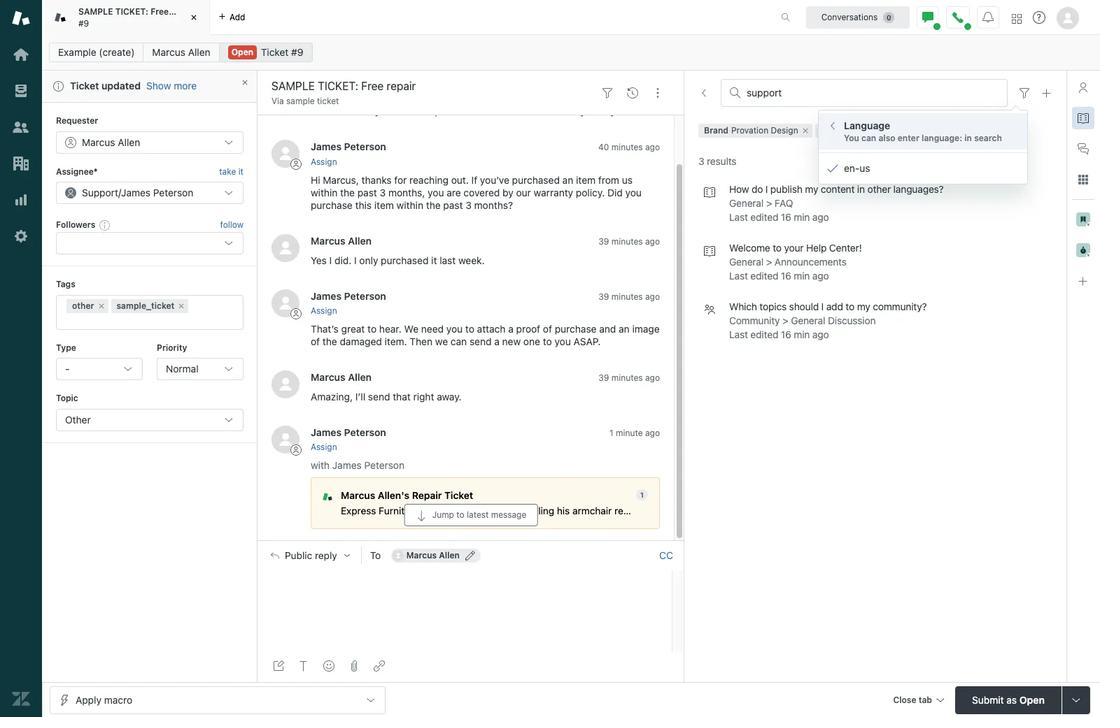 Task type: describe. For each thing, give the bounding box(es) containing it.
allen up i'll
[[348, 372, 372, 383]]

bookmarks image
[[1076, 213, 1090, 227]]

zendesk support image
[[12, 9, 30, 27]]

your
[[784, 242, 804, 254]]

languages?‬
[[893, 184, 944, 195]]

peterson for 40
[[344, 141, 386, 153]]

#9 inside secondary element
[[291, 46, 303, 58]]

hide composer image
[[465, 535, 477, 547]]

yes
[[311, 254, 327, 266]]

with james peterson
[[311, 460, 404, 472]]

normal button
[[157, 358, 244, 381]]

i right yes
[[329, 254, 332, 266]]

from
[[598, 174, 619, 186]]

repair inside sample ticket: free repair #9
[[171, 6, 195, 17]]

james inside "assignee*" element
[[121, 187, 151, 199]]

4 minutes from the top
[[611, 373, 643, 383]]

format text image
[[298, 661, 309, 672]]

39 minutes ago for attach
[[598, 292, 660, 302]]

follow
[[220, 220, 244, 230]]

avatar image for 1 minute ago
[[272, 426, 299, 454]]

0 horizontal spatial filter image
[[602, 87, 613, 98]]

example
[[58, 46, 96, 58]]

clear filters link
[[904, 124, 961, 138]]

do
[[752, 184, 763, 195]]

1 vertical spatial send
[[368, 391, 390, 403]]

marcus right the marcus.allen@example.com "icon" at the bottom left of the page
[[406, 551, 437, 561]]

center!‬
[[829, 242, 862, 254]]

language:
[[922, 133, 962, 143]]

new inside that's great to hear. we need you to attach a proof of purchase and an image of the damaged item. then we can send a new one to you asap.
[[502, 336, 521, 348]]

customer context image
[[1078, 82, 1089, 93]]

displays possible ticket submission types image
[[1071, 695, 1082, 706]]

assign button for hi
[[311, 156, 337, 168]]

it inside take it button
[[238, 166, 244, 177]]

to inside ‭welcome to your help center!‬ ‭general‬ > ‭announcements‬ last edited 16 min ago
[[773, 242, 782, 254]]

0 vertical spatial 3
[[698, 156, 704, 167]]

i'll
[[355, 391, 365, 403]]

marcus allen's repair ticket
[[341, 491, 473, 502]]

2 horizontal spatial remove image
[[801, 127, 809, 135]]

customers image
[[12, 118, 30, 136]]

my right on
[[602, 105, 615, 117]]

james peterson link for marcus,
[[311, 141, 386, 153]]

holes
[[311, 105, 335, 117]]

marcus up the "amazing," in the bottom of the page
[[311, 372, 345, 383]]

amazing, i'll send that right away.
[[311, 391, 462, 403]]

minutes for attach
[[611, 292, 643, 302]]

covered
[[464, 187, 500, 199]]

language menu item
[[819, 113, 1027, 150]]

help
[[806, 242, 827, 254]]

‭which topics should i add to my community?‬ community > general discussion last edited 16 min ago
[[729, 301, 927, 341]]

item.
[[385, 336, 407, 348]]

armchair
[[486, 93, 526, 105]]

free
[[151, 6, 169, 17]]

tab containing sample ticket: free repair
[[42, 0, 210, 35]]

jump to latest message
[[432, 510, 526, 521]]

marcus down the with james peterson
[[341, 491, 375, 502]]

amazing,
[[311, 391, 353, 403]]

allen up only
[[348, 235, 372, 247]]

james peterson assign for great
[[311, 290, 386, 316]]

you down reaching
[[428, 187, 444, 199]]

do
[[359, 105, 372, 117]]

tags
[[56, 280, 75, 290]]

a left proof in the top left of the page
[[508, 323, 513, 335]]

should
[[789, 301, 819, 313]]

followers
[[56, 220, 95, 230]]

reply
[[315, 551, 337, 562]]

add inside ‭which topics should i add to my community?‬ community > general discussion last edited 16 min ago
[[826, 301, 843, 313]]

main element
[[0, 0, 42, 718]]

i inside ‭how do i publish my content in other languages?‬ ‭general‬ > ‭faq‬ last edited 16 min ago
[[765, 184, 768, 195]]

an inside hi marcus, thanks for reaching out. if you've purchased an item from us within the past 3 months, you are covered by our warranty policy. did you purchase this item within the past 3 months?
[[562, 174, 573, 186]]

secondary element
[[42, 38, 1100, 66]]

cc button
[[659, 550, 673, 563]]

knowledge image
[[1078, 113, 1089, 124]]

minutes for purchased
[[611, 142, 643, 153]]

marcus allen inside requester element
[[82, 136, 140, 148]]

last for ‭which topics should i add to my community?‬ community > general discussion last edited 16 min ago
[[729, 329, 748, 341]]

we
[[435, 336, 448, 348]]

more
[[174, 80, 197, 92]]

apps image
[[1078, 174, 1089, 185]]

(create)
[[99, 46, 135, 58]]

you up we
[[446, 323, 463, 335]]

brand
[[704, 125, 728, 136]]

enter
[[898, 133, 919, 143]]

min inside ‭welcome to your help center!‬ ‭general‬ > ‭announcements‬ last edited 16 min ago
[[794, 270, 810, 282]]

button displays agent's chat status as online. image
[[922, 12, 934, 23]]

my inside ‭how do i publish my content in other languages?‬ ‭general‬ > ‭faq‬ last edited 16 min ago
[[805, 184, 818, 195]]

topic element
[[56, 409, 244, 431]]

ago inside ‭which topics should i add to my community?‬ community > general discussion last edited 16 min ago
[[812, 329, 829, 341]]

1 vertical spatial past
[[443, 199, 463, 211]]

2 horizontal spatial us
[[877, 125, 887, 136]]

months?
[[474, 199, 513, 211]]

16 for should
[[781, 329, 791, 341]]

1 vertical spatial other
[[72, 301, 94, 311]]

apply
[[76, 695, 101, 706]]

hi marcus, thanks for reaching out. if you've purchased an item from us within the past 3 months, you are covered by our warranty policy. did you purchase this item within the past 3 months?
[[311, 174, 644, 211]]

last inside ‭welcome to your help center!‬ ‭general‬ > ‭announcements‬ last edited 16 min ago
[[729, 270, 748, 282]]

zendesk products image
[[1012, 14, 1022, 23]]

g'day.
[[311, 93, 338, 105]]

james peterson link for great
[[311, 290, 386, 302]]

warranty inside g'day. my cat shredded my brand new armchair today. the leather now has holes in it. do you offer a repair service or is there a warranty on my chair?
[[546, 105, 585, 117]]

hear.
[[379, 323, 401, 335]]

0 vertical spatial the
[[340, 187, 355, 199]]

james right with
[[332, 460, 362, 472]]

1 for 1 minute ago
[[610, 428, 613, 439]]

last for ‭how do i publish my content in other languages?‬ ‭general‬ > ‭faq‬ last edited 16 min ago
[[729, 212, 748, 223]]

0 horizontal spatial of
[[311, 336, 320, 348]]

reporting image
[[12, 191, 30, 209]]

take
[[219, 166, 236, 177]]

and
[[599, 323, 616, 335]]

only
[[359, 254, 378, 266]]

1 vertical spatial the
[[426, 199, 441, 211]]

peterson up allen's
[[364, 460, 404, 472]]

1 horizontal spatial within
[[397, 199, 423, 211]]

to up damaged
[[367, 323, 377, 335]]

get help image
[[1033, 11, 1045, 24]]

shredded
[[374, 93, 417, 105]]

requester element
[[56, 131, 244, 154]]

design
[[771, 125, 798, 136]]

marcus allen link for yes
[[311, 235, 372, 247]]

avatar image for 40 minutes ago
[[272, 140, 299, 168]]

4 avatar image from the top
[[272, 371, 299, 399]]

a down attach
[[494, 336, 500, 348]]

‭welcome to your help center!‬ ‭general‬ > ‭announcements‬ last edited 16 min ago
[[729, 242, 862, 282]]

> inside ‭how do i publish my content in other languages?‬ ‭general‬ > ‭faq‬ last edited 16 min ago
[[766, 198, 772, 209]]

0 vertical spatial en-
[[864, 125, 877, 136]]

did.
[[335, 254, 351, 266]]

‭welcome
[[729, 242, 770, 254]]

marcus inside requester element
[[82, 136, 115, 148]]

sample
[[286, 96, 315, 106]]

Subject field
[[269, 78, 592, 94]]

repair
[[412, 491, 442, 502]]

marcus allen right the marcus.allen@example.com "icon" at the bottom left of the page
[[406, 551, 460, 561]]

admin image
[[12, 227, 30, 246]]

add button
[[210, 0, 254, 34]]

3 39 from the top
[[598, 373, 609, 383]]

you left asap.
[[555, 336, 571, 348]]

brand provation design
[[704, 125, 798, 136]]

3 assign button from the top
[[311, 442, 337, 454]]

zendesk image
[[12, 691, 30, 709]]

if
[[471, 174, 477, 186]]

in for language you can also enter language: in search
[[965, 133, 972, 143]]

-
[[65, 363, 70, 375]]

latest
[[467, 510, 489, 521]]

ticket inside conversationlabel log
[[444, 491, 473, 502]]

for
[[394, 174, 407, 186]]

> inside ‭which topics should i add to my community?‬ community > general discussion last edited 16 min ago
[[782, 315, 788, 327]]

i right did.
[[354, 254, 357, 266]]

assign for hi
[[311, 157, 337, 167]]

3 results
[[698, 156, 736, 167]]

time tracking image
[[1076, 244, 1090, 258]]

marcus.allen@example.com image
[[392, 551, 404, 562]]

you right did
[[625, 187, 642, 199]]

an inside that's great to hear. we need you to attach a proof of purchase and an image of the damaged item. then we can send a new one to you asap.
[[619, 323, 630, 335]]

in inside g'day. my cat shredded my brand new armchair today. the leather now has holes in it. do you offer a repair service or is there a warranty on my chair?
[[338, 105, 346, 117]]

james peterson assign for marcus,
[[311, 141, 386, 167]]

publish
[[770, 184, 802, 195]]

edited for do
[[750, 212, 778, 223]]

1 vertical spatial purchased
[[381, 254, 429, 266]]

ticket:
[[115, 6, 148, 17]]

a right offer
[[418, 105, 423, 117]]

conversations button
[[806, 6, 910, 28]]

‭faq‬
[[775, 198, 793, 209]]

this
[[355, 199, 372, 211]]

3 assign from the top
[[311, 442, 337, 453]]

clear filters
[[906, 124, 958, 136]]

on
[[588, 105, 599, 117]]

a down today.
[[538, 105, 543, 117]]

assignee*
[[56, 166, 98, 177]]

to right one
[[543, 336, 552, 348]]

need
[[421, 323, 444, 335]]

is
[[502, 105, 509, 117]]

40
[[598, 142, 609, 153]]

39 minutes ago text field for yes i did. i only purchased it last week.
[[598, 236, 660, 247]]

add link (cmd k) image
[[374, 661, 385, 672]]

peterson for 1
[[344, 427, 386, 439]]

edited for topics
[[750, 329, 778, 341]]

that's
[[311, 323, 339, 335]]

followers element
[[56, 233, 244, 255]]

2 vertical spatial 3
[[466, 199, 472, 211]]

take it
[[219, 166, 244, 177]]

marcus allen up the "amazing," in the bottom of the page
[[311, 372, 372, 383]]

discussion
[[828, 315, 876, 327]]

can inside language you can also enter language: in search
[[861, 133, 876, 143]]

general
[[791, 315, 825, 327]]

ticket
[[317, 96, 339, 106]]



Task type: locate. For each thing, give the bounding box(es) containing it.
3 avatar image from the top
[[272, 289, 299, 317]]

1 horizontal spatial other
[[867, 184, 891, 195]]

0 vertical spatial edited
[[750, 212, 778, 223]]

away.
[[437, 391, 462, 403]]

purchase up asap.
[[555, 323, 597, 335]]

2 vertical spatial ticket
[[444, 491, 473, 502]]

last down ‭welcome
[[729, 270, 748, 282]]

2 min from the top
[[794, 270, 810, 282]]

1 min from the top
[[794, 212, 810, 223]]

16 down general
[[781, 329, 791, 341]]

can right you
[[861, 133, 876, 143]]

public reply
[[285, 551, 337, 562]]

16 down ‭announcements‬ on the right top of the page
[[781, 270, 791, 282]]

edit user image
[[465, 551, 475, 561]]

1 vertical spatial en-
[[844, 162, 860, 174]]

1 ‭general‬ from the top
[[729, 198, 764, 209]]

peterson for 39
[[344, 290, 386, 302]]

1 vertical spatial of
[[311, 336, 320, 348]]

remove image for other
[[97, 302, 105, 311]]

min inside ‭which topics should i add to my community?‬ community > general discussion last edited 16 min ago
[[794, 329, 810, 341]]

2 horizontal spatial in
[[965, 133, 972, 143]]

the inside that's great to hear. we need you to attach a proof of purchase and an image of the damaged item. then we can send a new one to you asap.
[[322, 336, 337, 348]]

you inside g'day. my cat shredded my brand new armchair today. the leather now has holes in it. do you offer a repair service or is there a warranty on my chair?
[[375, 105, 391, 117]]

assign button up hi on the top left
[[311, 156, 337, 168]]

assign up hi on the top left
[[311, 157, 337, 167]]

marcus allen up did.
[[311, 235, 372, 247]]

avatar image
[[272, 140, 299, 168], [272, 234, 299, 262], [272, 289, 299, 317], [272, 371, 299, 399], [272, 426, 299, 454]]

us left remove icon
[[877, 125, 887, 136]]

today.
[[528, 93, 556, 105]]

james for 1 minute ago
[[311, 427, 342, 439]]

39 minutes ago text field up 'image'
[[598, 292, 660, 302]]

2 minutes from the top
[[611, 236, 643, 247]]

‭announcements‬
[[775, 256, 847, 268]]

in for ‭how do i publish my content in other languages?‬ ‭general‬ > ‭faq‬ last edited 16 min ago
[[857, 184, 865, 195]]

0 horizontal spatial within
[[311, 187, 338, 199]]

language for language en-us
[[821, 125, 861, 136]]

edited inside ‭how do i publish my content in other languages?‬ ‭general‬ > ‭faq‬ last edited 16 min ago
[[750, 212, 778, 223]]

ticket #9
[[261, 46, 303, 58]]

1 vertical spatial assign button
[[311, 305, 337, 318]]

0 vertical spatial 39 minutes ago
[[598, 236, 660, 247]]

cat
[[357, 93, 372, 105]]

my right publish
[[805, 184, 818, 195]]

type
[[56, 343, 76, 353]]

peterson up thanks
[[344, 141, 386, 153]]

>
[[766, 198, 772, 209], [766, 256, 772, 268], [782, 315, 788, 327]]

to inside button
[[456, 510, 464, 521]]

2 assign from the top
[[311, 306, 337, 316]]

min down ‭announcements‬ on the right top of the page
[[794, 270, 810, 282]]

other down tags
[[72, 301, 94, 311]]

3 down covered
[[466, 199, 472, 211]]

new
[[465, 93, 483, 105], [502, 336, 521, 348]]

1 vertical spatial 3
[[380, 187, 386, 199]]

1 vertical spatial warranty
[[534, 187, 573, 199]]

ticket up the via
[[261, 46, 289, 58]]

james peterson assign up great
[[311, 290, 386, 316]]

you've
[[480, 174, 509, 186]]

as
[[1007, 695, 1017, 706]]

0 vertical spatial 39 minutes ago text field
[[598, 236, 660, 247]]

2 vertical spatial in
[[857, 184, 865, 195]]

last inside ‭which topics should i add to my community?‬ community > general discussion last edited 16 min ago
[[729, 329, 748, 341]]

Public reply composer text field
[[265, 571, 668, 600]]

alert containing ticket updated
[[42, 71, 258, 103]]

jump
[[432, 510, 454, 521]]

minutes up 'image'
[[611, 292, 643, 302]]

macro
[[104, 695, 132, 706]]

0 horizontal spatial past
[[357, 187, 377, 199]]

edited
[[750, 212, 778, 223], [750, 270, 778, 282], [750, 329, 778, 341]]

1 vertical spatial an
[[619, 323, 630, 335]]

past up this
[[357, 187, 377, 199]]

0 horizontal spatial ticket
[[70, 80, 99, 92]]

16 inside ‭welcome to your help center!‬ ‭general‬ > ‭announcements‬ last edited 16 min ago
[[781, 270, 791, 282]]

take it button
[[219, 165, 244, 179]]

close image
[[187, 10, 201, 24]]

0 horizontal spatial add
[[230, 12, 245, 22]]

0 horizontal spatial item
[[374, 199, 394, 211]]

marcus allen down requester
[[82, 136, 140, 148]]

0 vertical spatial marcus allen link
[[143, 43, 220, 62]]

last
[[440, 254, 456, 266]]

get started image
[[12, 45, 30, 64]]

en-us
[[844, 162, 870, 174]]

it right the take
[[238, 166, 244, 177]]

add right close icon
[[230, 12, 245, 22]]

2 avatar image from the top
[[272, 234, 299, 262]]

peterson up the with james peterson
[[344, 427, 386, 439]]

1 39 minutes ago text field from the top
[[598, 236, 660, 247]]

0 vertical spatial can
[[861, 133, 876, 143]]

language inside language you can also enter language: in search
[[844, 120, 890, 132]]

avatar image for 39 minutes ago
[[272, 289, 299, 317]]

my up discussion
[[857, 301, 870, 313]]

within down hi on the top left
[[311, 187, 338, 199]]

to left attach
[[465, 323, 474, 335]]

add
[[230, 12, 245, 22], [826, 301, 843, 313]]

0 horizontal spatial 1
[[610, 428, 613, 439]]

en- up content
[[844, 162, 860, 174]]

0 horizontal spatial open
[[231, 47, 253, 57]]

to up discussion
[[846, 301, 854, 313]]

send inside that's great to hear. we need you to attach a proof of purchase and an image of the damaged item. then we can send a new one to you asap.
[[470, 336, 492, 348]]

past
[[357, 187, 377, 199], [443, 199, 463, 211]]

language
[[844, 120, 890, 132], [821, 125, 861, 136]]

marcus allen link up the "amazing," in the bottom of the page
[[311, 372, 372, 383]]

16
[[781, 212, 791, 223], [781, 270, 791, 282], [781, 329, 791, 341]]

purchase inside that's great to hear. we need you to attach a proof of purchase and an image of the damaged item. then we can send a new one to you asap.
[[555, 323, 597, 335]]

tab
[[42, 0, 210, 35]]

ago inside ‭welcome to your help center!‬ ‭general‬ > ‭announcements‬ last edited 16 min ago
[[812, 270, 829, 282]]

peterson inside "assignee*" element
[[153, 187, 193, 199]]

0 vertical spatial 1
[[610, 428, 613, 439]]

3 minutes from the top
[[611, 292, 643, 302]]

i inside ‭which topics should i add to my community?‬ community > general discussion last edited 16 min ago
[[821, 301, 824, 313]]

that
[[393, 391, 411, 403]]

the down reaching
[[426, 199, 441, 211]]

minutes down did
[[611, 236, 643, 247]]

ticket for ticket #9
[[261, 46, 289, 58]]

james peterson link up the with james peterson
[[311, 427, 386, 439]]

- button
[[56, 358, 143, 381]]

1 vertical spatial add
[[826, 301, 843, 313]]

open inside secondary element
[[231, 47, 253, 57]]

3 last from the top
[[729, 329, 748, 341]]

en- inside menu item
[[844, 162, 860, 174]]

2 horizontal spatial ticket
[[444, 491, 473, 502]]

james peterson assign up the with james peterson
[[311, 427, 386, 453]]

1 vertical spatial last
[[729, 270, 748, 282]]

1 39 from the top
[[598, 236, 609, 247]]

sample ticket: free repair #9
[[78, 6, 195, 28]]

yes i did. i only purchased it last week.
[[311, 254, 485, 266]]

are
[[447, 187, 461, 199]]

peterson right /
[[153, 187, 193, 199]]

0 vertical spatial min
[[794, 212, 810, 223]]

ticket
[[261, 46, 289, 58], [70, 80, 99, 92], [444, 491, 473, 502]]

notifications image
[[982, 12, 994, 23]]

ticket updated show more
[[70, 80, 197, 92]]

1 vertical spatial 39
[[598, 292, 609, 302]]

us down language en-us
[[860, 162, 870, 174]]

minute
[[616, 428, 643, 439]]

2 16 from the top
[[781, 270, 791, 282]]

0 vertical spatial item
[[576, 174, 596, 186]]

remove image
[[801, 127, 809, 135], [97, 302, 105, 311], [177, 302, 186, 311]]

allen up support / james peterson on the top left of page
[[118, 136, 140, 148]]

2 vertical spatial marcus allen link
[[311, 372, 372, 383]]

2 vertical spatial 39 minutes ago
[[598, 373, 660, 383]]

0 vertical spatial of
[[543, 323, 552, 335]]

2 39 minutes ago from the top
[[598, 292, 660, 302]]

community?‬
[[873, 301, 927, 313]]

0 horizontal spatial can
[[451, 336, 467, 348]]

2 39 minutes ago text field from the top
[[598, 292, 660, 302]]

min down general
[[794, 329, 810, 341]]

1 last from the top
[[729, 212, 748, 223]]

2 vertical spatial james peterson link
[[311, 427, 386, 439]]

39 minutes ago text field
[[598, 373, 660, 383]]

1 horizontal spatial item
[[576, 174, 596, 186]]

search
[[974, 133, 1002, 143]]

1 horizontal spatial an
[[619, 323, 630, 335]]

assign up that's
[[311, 306, 337, 316]]

1 vertical spatial repair
[[426, 105, 452, 117]]

new inside g'day. my cat shredded my brand new armchair today. the leather now has holes in it. do you offer a repair service or is there a warranty on my chair?
[[465, 93, 483, 105]]

2 james peterson assign from the top
[[311, 290, 386, 316]]

submit as open
[[972, 695, 1045, 706]]

0 horizontal spatial it
[[238, 166, 244, 177]]

marcus
[[152, 46, 185, 58], [82, 136, 115, 148], [311, 235, 345, 247], [311, 372, 345, 383], [341, 491, 375, 502], [406, 551, 437, 561]]

edited inside ‭which topics should i add to my community?‬ community > general discussion last edited 16 min ago
[[750, 329, 778, 341]]

message
[[491, 510, 526, 521]]

james peterson assign up marcus,
[[311, 141, 386, 167]]

draft mode image
[[273, 661, 284, 672]]

3 left results
[[698, 156, 704, 167]]

en- left also
[[864, 125, 877, 136]]

1 16 from the top
[[781, 212, 791, 223]]

1 horizontal spatial of
[[543, 323, 552, 335]]

0 vertical spatial purchased
[[512, 174, 560, 186]]

1 horizontal spatial add
[[826, 301, 843, 313]]

2 vertical spatial edited
[[750, 329, 778, 341]]

submit
[[972, 695, 1004, 706]]

conversations
[[821, 12, 878, 22]]

by
[[502, 187, 513, 199]]

2 last from the top
[[729, 270, 748, 282]]

16 for i
[[781, 212, 791, 223]]

proof
[[516, 323, 540, 335]]

add attachment image
[[348, 661, 360, 672]]

2 vertical spatial min
[[794, 329, 810, 341]]

‭general‬ inside ‭welcome to your help center!‬ ‭general‬ > ‭announcements‬ last edited 16 min ago
[[729, 256, 764, 268]]

2 vertical spatial last
[[729, 329, 748, 341]]

39 minutes ago down 'image'
[[598, 373, 660, 383]]

1 horizontal spatial #9
[[291, 46, 303, 58]]

alert
[[42, 71, 258, 103]]

menu containing language
[[818, 110, 1028, 185]]

warranty inside hi marcus, thanks for reaching out. if you've purchased an item from us within the past 3 months, you are covered by our warranty policy. did you purchase this item within the past 3 months?
[[534, 187, 573, 199]]

1 vertical spatial 1
[[640, 491, 644, 500]]

ticket actions image
[[652, 87, 663, 98]]

tabs tab list
[[42, 0, 766, 35]]

insert emojis image
[[323, 661, 334, 672]]

language for language you can also enter language: in search
[[844, 120, 890, 132]]

new left one
[[502, 336, 521, 348]]

1 vertical spatial within
[[397, 199, 423, 211]]

i right do
[[765, 184, 768, 195]]

min
[[794, 212, 810, 223], [794, 270, 810, 282], [794, 329, 810, 341]]

0 vertical spatial an
[[562, 174, 573, 186]]

marcus up show more button
[[152, 46, 185, 58]]

> inside ‭welcome to your help center!‬ ‭general‬ > ‭announcements‬ last edited 16 min ago
[[766, 256, 772, 268]]

16 inside ‭which topics should i add to my community?‬ community > general discussion last edited 16 min ago
[[781, 329, 791, 341]]

james peterson link up great
[[311, 290, 386, 302]]

1 vertical spatial min
[[794, 270, 810, 282]]

2 edited from the top
[[750, 270, 778, 282]]

menu
[[818, 110, 1028, 185]]

us inside hi marcus, thanks for reaching out. if you've purchased an item from us within the past 3 months, you are covered by our warranty policy. did you purchase this item within the past 3 months?
[[622, 174, 633, 186]]

#9 inside sample ticket: free repair #9
[[78, 18, 89, 28]]

0 horizontal spatial the
[[322, 336, 337, 348]]

to inside ‭which topics should i add to my community?‬ community > general discussion last edited 16 min ago
[[846, 301, 854, 313]]

2 vertical spatial 16
[[781, 329, 791, 341]]

allen's
[[378, 491, 410, 502]]

1 james peterson assign from the top
[[311, 141, 386, 167]]

2 assign button from the top
[[311, 305, 337, 318]]

39 minutes ago up 'image'
[[598, 292, 660, 302]]

my left brand on the top left of page
[[420, 93, 433, 105]]

0 vertical spatial assign
[[311, 157, 337, 167]]

1 vertical spatial purchase
[[555, 323, 597, 335]]

remove image left sample_ticket at the left of the page
[[97, 302, 105, 311]]

marcus allen up the more
[[152, 46, 210, 58]]

clear
[[906, 124, 930, 136]]

ticket down the example
[[70, 80, 99, 92]]

1 horizontal spatial send
[[470, 336, 492, 348]]

16 inside ‭how do i publish my content in other languages?‬ ‭general‬ > ‭faq‬ last edited 16 min ago
[[781, 212, 791, 223]]

of down that's
[[311, 336, 320, 348]]

1 horizontal spatial filter image
[[1019, 87, 1030, 99]]

marcus allen inside secondary element
[[152, 46, 210, 58]]

1 assign button from the top
[[311, 156, 337, 168]]

5 avatar image from the top
[[272, 426, 299, 454]]

#9 up sample
[[291, 46, 303, 58]]

you right do
[[375, 105, 391, 117]]

us inside menu item
[[860, 162, 870, 174]]

0 horizontal spatial en-
[[844, 162, 860, 174]]

remove image
[[890, 127, 898, 135]]

3 edited from the top
[[750, 329, 778, 341]]

damaged
[[340, 336, 382, 348]]

40 minutes ago text field
[[598, 142, 660, 153]]

1 horizontal spatial 1
[[640, 491, 644, 500]]

james up with
[[311, 427, 342, 439]]

in
[[338, 105, 346, 117], [965, 133, 972, 143], [857, 184, 865, 195]]

2 horizontal spatial 3
[[698, 156, 704, 167]]

1 vertical spatial marcus allen link
[[311, 235, 372, 247]]

1 vertical spatial in
[[965, 133, 972, 143]]

it.
[[348, 105, 357, 117]]

‭general‬ down ‭how
[[729, 198, 764, 209]]

1 vertical spatial can
[[451, 336, 467, 348]]

39
[[598, 236, 609, 247], [598, 292, 609, 302], [598, 373, 609, 383]]

assignee* element
[[56, 182, 244, 204]]

close ticket collision notification image
[[241, 78, 249, 86]]

filter image
[[602, 87, 613, 98], [1019, 87, 1030, 99]]

show
[[146, 80, 171, 92]]

in down en-us
[[857, 184, 865, 195]]

community
[[729, 315, 780, 327]]

1 vertical spatial item
[[374, 199, 394, 211]]

an right and at the right top of the page
[[619, 323, 630, 335]]

allen inside secondary element
[[188, 46, 210, 58]]

conversationlabel log
[[258, 61, 684, 541]]

39 for attach
[[598, 292, 609, 302]]

0 horizontal spatial an
[[562, 174, 573, 186]]

min for i
[[794, 329, 810, 341]]

1 vertical spatial it
[[431, 254, 437, 266]]

#9
[[78, 18, 89, 28], [291, 46, 303, 58]]

last down ‭how
[[729, 212, 748, 223]]

out.
[[451, 174, 469, 186]]

back image
[[698, 87, 710, 99]]

‭how
[[729, 184, 749, 195]]

1 james peterson link from the top
[[311, 141, 386, 153]]

1 avatar image from the top
[[272, 140, 299, 168]]

‭general‬ inside ‭how do i publish my content in other languages?‬ ‭general‬ > ‭faq‬ last edited 16 min ago
[[729, 198, 764, 209]]

1 vertical spatial 39 minutes ago
[[598, 292, 660, 302]]

0 vertical spatial repair
[[171, 6, 195, 17]]

brand
[[436, 93, 462, 105]]

purchase inside hi marcus, thanks for reaching out. if you've purchased an item from us within the past 3 months, you are covered by our warranty policy. did you purchase this item within the past 3 months?
[[311, 199, 353, 211]]

1 minutes from the top
[[611, 142, 643, 153]]

repair inside g'day. my cat shredded my brand new armchair today. the leather now has holes in it. do you offer a repair service or is there a warranty on my chair?
[[426, 105, 452, 117]]

of right proof in the top left of the page
[[543, 323, 552, 335]]

add inside dropdown button
[[230, 12, 245, 22]]

image
[[632, 323, 660, 335]]

can inside that's great to hear. we need you to attach a proof of purchase and an image of the damaged item. then we can send a new one to you asap.
[[451, 336, 467, 348]]

great
[[341, 323, 365, 335]]

39 minutes ago text field for that's great to hear. we need you to attach a proof of purchase and an image of the damaged item. then we can send a new one to you asap.
[[598, 292, 660, 302]]

sample
[[78, 6, 113, 17]]

provation
[[731, 125, 768, 136]]

1 vertical spatial open
[[1020, 695, 1045, 706]]

assign button
[[311, 156, 337, 168], [311, 305, 337, 318], [311, 442, 337, 454]]

2 horizontal spatial the
[[426, 199, 441, 211]]

> down topics
[[782, 315, 788, 327]]

remove image for sample_ticket
[[177, 302, 186, 311]]

marcus allen link inside secondary element
[[143, 43, 220, 62]]

0 vertical spatial open
[[231, 47, 253, 57]]

purchase
[[311, 199, 353, 211], [555, 323, 597, 335]]

via
[[272, 96, 284, 106]]

1 horizontal spatial new
[[502, 336, 521, 348]]

in inside ‭how do i publish my content in other languages?‬ ‭general‬ > ‭faq‬ last edited 16 min ago
[[857, 184, 865, 195]]

#9 down sample
[[78, 18, 89, 28]]

0 vertical spatial in
[[338, 105, 346, 117]]

last down community
[[729, 329, 748, 341]]

39 minutes ago down did
[[598, 236, 660, 247]]

1 for 1
[[640, 491, 644, 500]]

39 minutes ago text field down did
[[598, 236, 660, 247]]

james for 40 minutes ago
[[311, 141, 342, 153]]

purchased inside hi marcus, thanks for reaching out. if you've purchased an item from us within the past 3 months, you are covered by our warranty policy. did you purchase this item within the past 3 months?
[[512, 174, 560, 186]]

1 horizontal spatial repair
[[426, 105, 452, 117]]

marcus allen link for amazing,
[[311, 372, 372, 383]]

marcus allen link up did.
[[311, 235, 372, 247]]

the down marcus,
[[340, 187, 355, 199]]

39 down asap.
[[598, 373, 609, 383]]

organizations image
[[12, 155, 30, 173]]

2 39 from the top
[[598, 292, 609, 302]]

‭which
[[729, 301, 757, 313]]

marcus up yes
[[311, 235, 345, 247]]

remove image right sample_ticket at the left of the page
[[177, 302, 186, 311]]

marcus inside secondary element
[[152, 46, 185, 58]]

0 vertical spatial james peterson assign
[[311, 141, 386, 167]]

allen inside requester element
[[118, 136, 140, 148]]

i right should
[[821, 301, 824, 313]]

1 minute ago text field
[[610, 428, 660, 439]]

reaching
[[409, 174, 449, 186]]

right
[[413, 391, 434, 403]]

james
[[311, 141, 342, 153], [121, 187, 151, 199], [311, 290, 342, 302], [311, 427, 342, 439], [332, 460, 362, 472]]

info on adding followers image
[[100, 220, 111, 231]]

1 vertical spatial >
[[766, 256, 772, 268]]

thanks
[[362, 174, 392, 186]]

0 horizontal spatial remove image
[[97, 302, 105, 311]]

support
[[82, 187, 118, 199]]

39 for week.
[[598, 236, 609, 247]]

0 vertical spatial 16
[[781, 212, 791, 223]]

ticket inside secondary element
[[261, 46, 289, 58]]

1 39 minutes ago from the top
[[598, 236, 660, 247]]

purchase down marcus,
[[311, 199, 353, 211]]

ticket for ticket updated show more
[[70, 80, 99, 92]]

minutes right 40
[[611, 142, 643, 153]]

our
[[516, 187, 531, 199]]

create or request article image
[[1041, 87, 1052, 99]]

example (create) button
[[49, 43, 144, 62]]

edited down ‭welcome
[[750, 270, 778, 282]]

1 vertical spatial #9
[[291, 46, 303, 58]]

edited inside ‭welcome to your help center!‬ ‭general‬ > ‭announcements‬ last edited 16 min ago
[[750, 270, 778, 282]]

within down months, on the top of page
[[397, 199, 423, 211]]

events image
[[627, 87, 638, 98]]

1 down 1 minute ago text field
[[640, 491, 644, 500]]

3 16 from the top
[[781, 329, 791, 341]]

0 vertical spatial 39
[[598, 236, 609, 247]]

to left your
[[773, 242, 782, 254]]

0 vertical spatial last
[[729, 212, 748, 223]]

1 vertical spatial 16
[[781, 270, 791, 282]]

open up close ticket collision notification icon
[[231, 47, 253, 57]]

an
[[562, 174, 573, 186], [619, 323, 630, 335]]

months,
[[388, 187, 425, 199]]

public
[[285, 551, 312, 562]]

minutes for week.
[[611, 236, 643, 247]]

1 horizontal spatial in
[[857, 184, 865, 195]]

to
[[370, 550, 381, 562]]

0 vertical spatial send
[[470, 336, 492, 348]]

within
[[311, 187, 338, 199], [397, 199, 423, 211]]

views image
[[12, 82, 30, 100]]

1 horizontal spatial open
[[1020, 695, 1045, 706]]

james up that's
[[311, 290, 342, 302]]

it inside conversationlabel log
[[431, 254, 437, 266]]

normal
[[166, 363, 199, 375]]

min up your
[[794, 212, 810, 223]]

0 vertical spatial add
[[230, 12, 245, 22]]

‭general‬ down ‭welcome
[[729, 256, 764, 268]]

assign for that's
[[311, 306, 337, 316]]

ago inside ‭how do i publish my content in other languages?‬ ‭general‬ > ‭faq‬ last edited 16 min ago
[[812, 212, 829, 223]]

0 horizontal spatial 3
[[380, 187, 386, 199]]

requester
[[56, 116, 98, 126]]

3 james peterson link from the top
[[311, 427, 386, 439]]

ticket inside ticket updated show more
[[70, 80, 99, 92]]

1 horizontal spatial remove image
[[177, 302, 186, 311]]

1 horizontal spatial it
[[431, 254, 437, 266]]

hi
[[311, 174, 320, 186]]

0 vertical spatial #9
[[78, 18, 89, 28]]

it
[[238, 166, 244, 177], [431, 254, 437, 266]]

1 edited from the top
[[750, 212, 778, 223]]

james for 39 minutes ago
[[311, 290, 342, 302]]

2 vertical spatial 39
[[598, 373, 609, 383]]

in left it.
[[338, 105, 346, 117]]

purchased up our
[[512, 174, 560, 186]]

marcus allen link up the more
[[143, 43, 220, 62]]

send down attach
[[470, 336, 492, 348]]

1 vertical spatial ticket
[[70, 80, 99, 92]]

the
[[558, 93, 576, 105]]

3 james peterson assign from the top
[[311, 427, 386, 453]]

1 vertical spatial edited
[[750, 270, 778, 282]]

39 minutes ago for week.
[[598, 236, 660, 247]]

min for publish
[[794, 212, 810, 223]]

filters
[[933, 124, 958, 136]]

min inside ‭how do i publish my content in other languages?‬ ‭general‬ > ‭faq‬ last edited 16 min ago
[[794, 212, 810, 223]]

None field
[[747, 87, 999, 99]]

1 assign from the top
[[311, 157, 337, 167]]

warranty right our
[[534, 187, 573, 199]]

assign up with
[[311, 442, 337, 453]]

3 min from the top
[[794, 329, 810, 341]]

with
[[311, 460, 330, 472]]

39 minutes ago text field
[[598, 236, 660, 247], [598, 292, 660, 302]]

2 ‭general‬ from the top
[[729, 256, 764, 268]]

0 horizontal spatial #9
[[78, 18, 89, 28]]

allen left edit user icon
[[439, 551, 460, 561]]

repair right free on the left top
[[171, 6, 195, 17]]

my inside ‭which topics should i add to my community?‬ community > general discussion last edited 16 min ago
[[857, 301, 870, 313]]

3 39 minutes ago from the top
[[598, 373, 660, 383]]

other inside ‭how do i publish my content in other languages?‬ ‭general‬ > ‭faq‬ last edited 16 min ago
[[867, 184, 891, 195]]

en-us menu item
[[819, 156, 1027, 181]]

0 vertical spatial assign button
[[311, 156, 337, 168]]

assign button for that's
[[311, 305, 337, 318]]

james up hi on the top left
[[311, 141, 342, 153]]

2 james peterson link from the top
[[311, 290, 386, 302]]

or
[[490, 105, 499, 117]]

one
[[523, 336, 540, 348]]

apply macro
[[76, 695, 132, 706]]

in inside language you can also enter language: in search
[[965, 133, 972, 143]]

of
[[543, 323, 552, 335], [311, 336, 320, 348]]

past down are
[[443, 199, 463, 211]]

last inside ‭how do i publish my content in other languages?‬ ‭general‬ > ‭faq‬ last edited 16 min ago
[[729, 212, 748, 223]]

i
[[765, 184, 768, 195], [329, 254, 332, 266], [354, 254, 357, 266], [821, 301, 824, 313]]



Task type: vqa. For each thing, say whether or not it's contained in the screenshot.
community?‬ at the top of the page
yes



